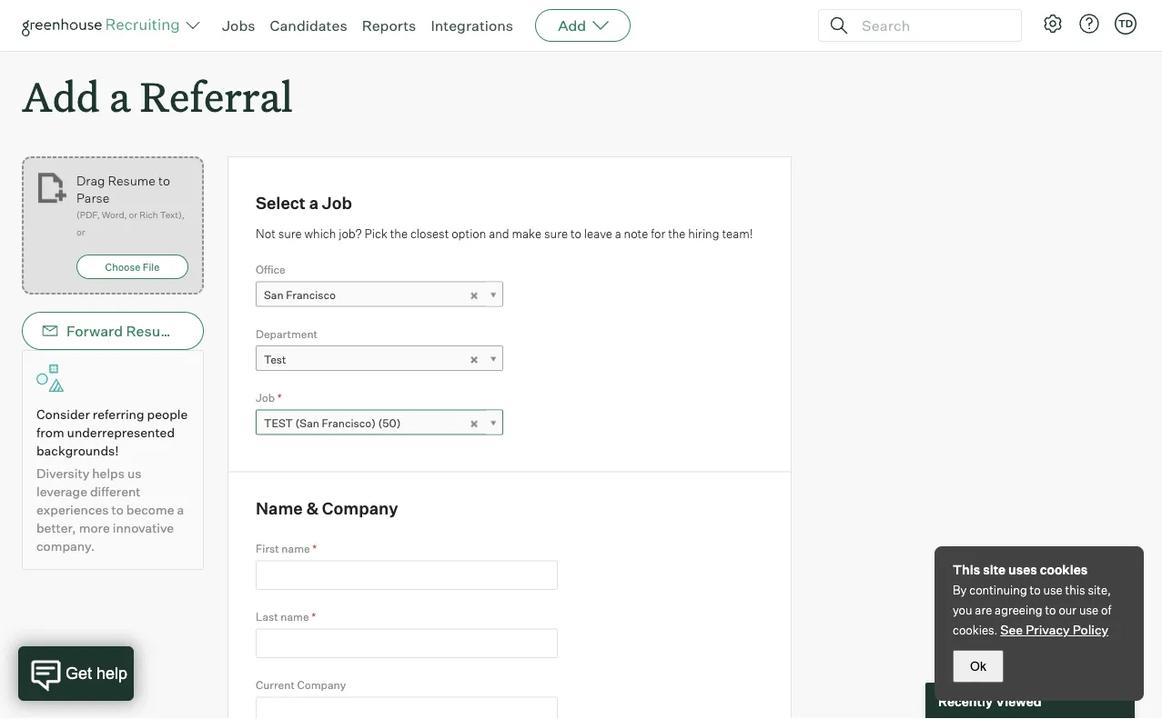 Task type: vqa. For each thing, say whether or not it's contained in the screenshot.
2 Cell
no



Task type: describe. For each thing, give the bounding box(es) containing it.
office
[[256, 263, 286, 277]]

jobs
[[222, 16, 255, 35]]

viewed
[[996, 694, 1042, 710]]

first name *
[[256, 543, 317, 556]]

rich
[[139, 210, 158, 221]]

0 vertical spatial job
[[322, 193, 352, 213]]

ok
[[970, 660, 987, 674]]

integrations
[[431, 16, 513, 35]]

job?
[[339, 227, 362, 241]]

innovative
[[113, 521, 174, 537]]

closest
[[410, 227, 449, 241]]

of
[[1101, 603, 1112, 618]]

current company
[[256, 679, 346, 693]]

for
[[651, 227, 666, 241]]

see
[[1001, 623, 1023, 639]]

resume for drag
[[108, 173, 156, 189]]

different
[[90, 484, 141, 500]]

experiences
[[36, 503, 109, 519]]

choose
[[105, 261, 140, 273]]

pick
[[365, 227, 388, 241]]

hiring
[[688, 227, 720, 241]]

better,
[[36, 521, 76, 537]]

a left note
[[615, 227, 621, 241]]

1 vertical spatial job
[[256, 392, 275, 405]]

cookies.
[[953, 623, 998, 638]]

name
[[256, 499, 303, 519]]

first
[[256, 543, 279, 556]]

1 the from the left
[[390, 227, 408, 241]]

to left our
[[1045, 603, 1056, 618]]

word,
[[102, 210, 127, 221]]

candidates
[[270, 16, 347, 35]]

select a job
[[256, 193, 352, 213]]

a up the which
[[309, 193, 319, 213]]

test
[[264, 417, 293, 431]]

to down uses at the bottom of page
[[1030, 583, 1041, 598]]

department
[[256, 327, 318, 341]]

* for last name *
[[312, 611, 316, 624]]

this
[[1065, 583, 1086, 598]]

job *
[[256, 392, 282, 405]]

policy
[[1073, 623, 1109, 639]]

name for first
[[282, 543, 310, 556]]

0 vertical spatial company
[[322, 499, 398, 519]]

resume for forward
[[126, 322, 182, 341]]

by
[[953, 583, 967, 598]]

leverage
[[36, 484, 87, 500]]

francisco)
[[322, 417, 376, 431]]

current
[[256, 679, 295, 693]]

Search text field
[[857, 12, 1005, 39]]

name & company
[[256, 499, 398, 519]]

consider
[[36, 407, 90, 423]]

last
[[256, 611, 278, 624]]

reports link
[[362, 16, 416, 35]]

underrepresented
[[67, 425, 175, 441]]

(san
[[295, 417, 319, 431]]

recently viewed
[[938, 694, 1042, 710]]

to left leave
[[571, 227, 582, 241]]

choose file
[[105, 261, 160, 273]]

us
[[127, 466, 142, 482]]

by continuing to use this site, you are agreeing to our use of cookies.
[[953, 583, 1112, 638]]

not
[[256, 227, 276, 241]]

test link
[[256, 346, 503, 372]]

to inside drag resume to parse (pdf, word, or rich text), or
[[158, 173, 170, 189]]

via
[[185, 322, 205, 341]]

parse
[[76, 190, 109, 206]]

file
[[143, 261, 160, 273]]

drag resume to parse (pdf, word, or rich text), or
[[76, 173, 184, 238]]

continuing
[[970, 583, 1027, 598]]

test (san francisco) (50) link
[[256, 410, 503, 437]]

greenhouse recruiting image
[[22, 15, 186, 36]]

td button
[[1111, 9, 1140, 38]]

add a referral
[[22, 69, 293, 123]]

to inside consider referring people from underrepresented backgrounds! diversity helps us leverage different experiences to become a better, more innovative company.
[[112, 503, 124, 519]]

1 horizontal spatial or
[[129, 210, 137, 221]]

agreeing
[[995, 603, 1043, 618]]

referring
[[93, 407, 144, 423]]

1 sure from the left
[[278, 227, 302, 241]]

people
[[147, 407, 188, 423]]

consider referring people from underrepresented backgrounds! diversity helps us leverage different experiences to become a better, more innovative company.
[[36, 407, 188, 555]]

which
[[304, 227, 336, 241]]

* for first name *
[[312, 543, 317, 556]]

leave
[[584, 227, 612, 241]]

you
[[953, 603, 973, 618]]



Task type: locate. For each thing, give the bounding box(es) containing it.
the
[[390, 227, 408, 241], [668, 227, 686, 241]]

are
[[975, 603, 992, 618]]

test (san francisco) (50)
[[264, 417, 401, 431]]

job up test on the bottom
[[256, 392, 275, 405]]

a down the greenhouse recruiting image
[[109, 69, 131, 123]]

integrations link
[[431, 16, 513, 35]]

add for add
[[558, 16, 586, 35]]

1 horizontal spatial sure
[[544, 227, 568, 241]]

1 vertical spatial resume
[[126, 322, 182, 341]]

francisco
[[286, 289, 336, 302]]

name
[[282, 543, 310, 556], [281, 611, 309, 624]]

company.
[[36, 539, 95, 555]]

uses
[[1009, 563, 1037, 578]]

or
[[129, 210, 137, 221], [76, 227, 85, 238]]

0 vertical spatial *
[[277, 392, 282, 405]]

name right last
[[281, 611, 309, 624]]

0 vertical spatial resume
[[108, 173, 156, 189]]

candidates link
[[270, 16, 347, 35]]

use
[[1044, 583, 1063, 598], [1079, 603, 1099, 618]]

privacy
[[1026, 623, 1070, 639]]

referral
[[140, 69, 293, 123]]

site
[[983, 563, 1006, 578]]

td
[[1119, 17, 1133, 30]]

1 horizontal spatial add
[[558, 16, 586, 35]]

2 sure from the left
[[544, 227, 568, 241]]

0 vertical spatial add
[[558, 16, 586, 35]]

option
[[452, 227, 486, 241]]

use left of
[[1079, 603, 1099, 618]]

to down different
[[112, 503, 124, 519]]

the right pick
[[390, 227, 408, 241]]

a right become
[[177, 503, 184, 519]]

or left "rich"
[[129, 210, 137, 221]]

san francisco link
[[256, 282, 503, 308]]

add for add a referral
[[22, 69, 100, 123]]

and
[[489, 227, 509, 241]]

text),
[[160, 210, 184, 221]]

(pdf,
[[76, 210, 100, 221]]

cookies
[[1040, 563, 1088, 578]]

see privacy policy
[[1001, 623, 1109, 639]]

a inside consider referring people from underrepresented backgrounds! diversity helps us leverage different experiences to become a better, more innovative company.
[[177, 503, 184, 519]]

see privacy policy link
[[1001, 623, 1109, 639]]

to up "text),"
[[158, 173, 170, 189]]

1 horizontal spatial job
[[322, 193, 352, 213]]

our
[[1059, 603, 1077, 618]]

1 vertical spatial name
[[281, 611, 309, 624]]

0 vertical spatial name
[[282, 543, 310, 556]]

0 horizontal spatial use
[[1044, 583, 1063, 598]]

team!
[[722, 227, 753, 241]]

0 horizontal spatial add
[[22, 69, 100, 123]]

2 the from the left
[[668, 227, 686, 241]]

resume left via
[[126, 322, 182, 341]]

san
[[264, 289, 284, 302]]

add inside popup button
[[558, 16, 586, 35]]

job up job?
[[322, 193, 352, 213]]

helps
[[92, 466, 125, 482]]

recently
[[938, 694, 993, 710]]

site,
[[1088, 583, 1111, 598]]

1 vertical spatial or
[[76, 227, 85, 238]]

test
[[264, 353, 286, 367]]

0 horizontal spatial the
[[390, 227, 408, 241]]

configure image
[[1042, 13, 1064, 35]]

make
[[512, 227, 542, 241]]

drag
[[76, 173, 105, 189]]

not sure which job? pick the closest option and make sure to leave a note for the hiring team!
[[256, 227, 753, 241]]

* up test on the bottom
[[277, 392, 282, 405]]

None text field
[[256, 561, 558, 591], [256, 629, 558, 659], [256, 698, 558, 720], [256, 561, 558, 591], [256, 629, 558, 659], [256, 698, 558, 720]]

use left this
[[1044, 583, 1063, 598]]

sure
[[278, 227, 302, 241], [544, 227, 568, 241]]

&
[[306, 499, 319, 519]]

diversity
[[36, 466, 89, 482]]

san francisco
[[264, 289, 336, 302]]

name right first
[[282, 543, 310, 556]]

* right last
[[312, 611, 316, 624]]

this site uses cookies
[[953, 563, 1088, 578]]

company right &
[[322, 499, 398, 519]]

0 horizontal spatial job
[[256, 392, 275, 405]]

company right current
[[297, 679, 346, 693]]

0 horizontal spatial or
[[76, 227, 85, 238]]

become
[[126, 503, 174, 519]]

to
[[158, 173, 170, 189], [571, 227, 582, 241], [112, 503, 124, 519], [1030, 583, 1041, 598], [1045, 603, 1056, 618]]

add
[[558, 16, 586, 35], [22, 69, 100, 123]]

the right for
[[668, 227, 686, 241]]

add button
[[535, 9, 631, 42]]

1 horizontal spatial use
[[1079, 603, 1099, 618]]

1 horizontal spatial the
[[668, 227, 686, 241]]

select
[[256, 193, 306, 213]]

forward resume via email
[[66, 322, 246, 341]]

forward resume via email button
[[22, 312, 246, 351]]

0 vertical spatial use
[[1044, 583, 1063, 598]]

a
[[109, 69, 131, 123], [309, 193, 319, 213], [615, 227, 621, 241], [177, 503, 184, 519]]

jobs link
[[222, 16, 255, 35]]

2 vertical spatial *
[[312, 611, 316, 624]]

note
[[624, 227, 648, 241]]

resume inside drag resume to parse (pdf, word, or rich text), or
[[108, 173, 156, 189]]

email
[[208, 322, 246, 341]]

resume inside button
[[126, 322, 182, 341]]

0 horizontal spatial sure
[[278, 227, 302, 241]]

* down &
[[312, 543, 317, 556]]

1 vertical spatial add
[[22, 69, 100, 123]]

reports
[[362, 16, 416, 35]]

or down (pdf,
[[76, 227, 85, 238]]

0 vertical spatial or
[[129, 210, 137, 221]]

this
[[953, 563, 981, 578]]

from
[[36, 425, 64, 441]]

name for last
[[281, 611, 309, 624]]

1 vertical spatial use
[[1079, 603, 1099, 618]]

1 vertical spatial company
[[297, 679, 346, 693]]

last name *
[[256, 611, 316, 624]]

forward
[[66, 322, 123, 341]]

sure right not
[[278, 227, 302, 241]]

sure right make at the left top
[[544, 227, 568, 241]]

resume up "rich"
[[108, 173, 156, 189]]

1 vertical spatial *
[[312, 543, 317, 556]]

resume
[[108, 173, 156, 189], [126, 322, 182, 341]]

job
[[322, 193, 352, 213], [256, 392, 275, 405]]

more
[[79, 521, 110, 537]]

td button
[[1115, 13, 1137, 35]]

backgrounds!
[[36, 443, 119, 459]]



